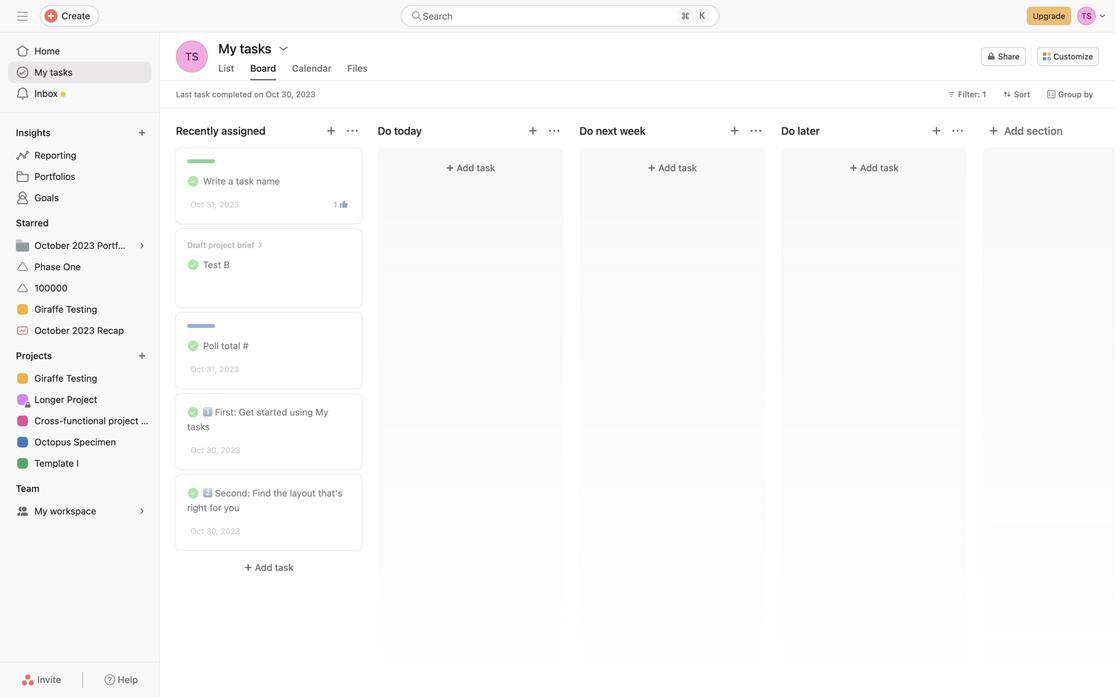 Task type: vqa. For each thing, say whether or not it's contained in the screenshot.
OCTOBER associated with October 2023 Portfolio
yes



Task type: locate. For each thing, give the bounding box(es) containing it.
2 completed checkbox from the top
[[185, 405, 201, 420]]

testing inside projects element
[[66, 373, 97, 384]]

31, down poll
[[206, 365, 217, 374]]

1 completed checkbox from the top
[[185, 173, 201, 189]]

0 vertical spatial testing
[[66, 304, 97, 315]]

tasks inside '1️⃣ first: get started using my tasks'
[[187, 421, 210, 432]]

completed checkbox left 2️⃣
[[185, 486, 201, 501]]

0 vertical spatial october
[[35, 240, 70, 251]]

board link
[[250, 63, 276, 80]]

0 vertical spatial tasks
[[50, 67, 73, 78]]

oct 30, 2023 down 1️⃣
[[191, 446, 240, 455]]

my tasks link
[[8, 62, 151, 83]]

oct 30, 2023
[[191, 446, 240, 455], [191, 527, 240, 536]]

giraffe testing
[[35, 304, 97, 315], [35, 373, 97, 384]]

template i
[[35, 458, 79, 469]]

completed image left 1️⃣
[[185, 405, 201, 420]]

1 giraffe testing from the top
[[35, 304, 97, 315]]

completed checkbox left 1️⃣
[[185, 405, 201, 420]]

2 add task image from the left
[[932, 126, 943, 136]]

1 vertical spatial oct 31, 2023 button
[[191, 365, 239, 374]]

30, down for
[[206, 527, 219, 536]]

0 vertical spatial oct 30, 2023 button
[[191, 446, 240, 455]]

1 horizontal spatial project
[[209, 240, 235, 250]]

my inside my tasks link
[[35, 67, 48, 78]]

add task image
[[326, 126, 337, 136], [730, 126, 741, 136]]

30, for 1️⃣ first: get started using my tasks
[[206, 446, 219, 455]]

2023 up phase one link
[[72, 240, 95, 251]]

add task image for do today
[[528, 126, 539, 136]]

2 more section actions image from the left
[[549, 126, 560, 136]]

add task image
[[528, 126, 539, 136], [932, 126, 943, 136]]

for
[[210, 502, 222, 513]]

2 vertical spatial completed checkbox
[[185, 486, 201, 501]]

0 vertical spatial giraffe testing
[[35, 304, 97, 315]]

completed image
[[185, 257, 201, 273]]

0 vertical spatial giraffe testing link
[[8, 299, 151, 320]]

1 vertical spatial completed checkbox
[[185, 405, 201, 420]]

my for my tasks
[[35, 67, 48, 78]]

1 oct 31, 2023 button from the top
[[191, 200, 239, 209]]

add task
[[457, 162, 496, 173], [659, 162, 697, 173], [861, 162, 899, 173], [255, 562, 294, 573]]

completed checkbox left write
[[185, 173, 201, 189]]

first:
[[215, 407, 237, 418]]

specimen
[[74, 437, 116, 448]]

1 giraffe testing link from the top
[[8, 299, 151, 320]]

do today
[[378, 125, 422, 137]]

2 oct 30, 2023 from the top
[[191, 527, 240, 536]]

completed checkbox for test
[[185, 257, 201, 273]]

3 completed image from the top
[[185, 405, 201, 420]]

completed image left 2️⃣
[[185, 486, 201, 501]]

0 horizontal spatial add task image
[[528, 126, 539, 136]]

giraffe for 2nd giraffe testing link from the bottom of the page
[[35, 304, 64, 315]]

oct 30, 2023 button for tasks
[[191, 446, 240, 455]]

2 giraffe testing link from the top
[[8, 368, 151, 389]]

starred element
[[0, 211, 159, 344]]

1 oct 30, 2023 from the top
[[191, 446, 240, 455]]

1 oct 30, 2023 button from the top
[[191, 446, 240, 455]]

add for do later
[[861, 162, 878, 173]]

help button
[[96, 668, 147, 692]]

write a task name
[[203, 176, 280, 187]]

cross-functional project plan link
[[8, 410, 159, 432]]

get
[[239, 407, 254, 418]]

1 vertical spatial giraffe testing
[[35, 373, 97, 384]]

tasks
[[50, 67, 73, 78], [187, 421, 210, 432]]

completed checkbox left test
[[185, 257, 201, 273]]

list link
[[219, 63, 234, 80]]

0 vertical spatial completed checkbox
[[185, 257, 201, 273]]

phase
[[35, 261, 61, 272]]

oct right on
[[266, 90, 280, 99]]

october 2023 recap
[[35, 325, 124, 336]]

1 vertical spatial 1
[[334, 200, 337, 209]]

0 vertical spatial 31,
[[206, 200, 217, 209]]

1
[[983, 90, 987, 99], [334, 200, 337, 209]]

october up the projects popup button
[[35, 325, 70, 336]]

insights
[[16, 127, 51, 138]]

see details, my workspace image
[[138, 507, 146, 515]]

oct 31, 2023 button down write
[[191, 200, 239, 209]]

share button
[[982, 47, 1026, 66]]

my right using on the left bottom of page
[[316, 407, 329, 418]]

0 horizontal spatial tasks
[[50, 67, 73, 78]]

1 vertical spatial testing
[[66, 373, 97, 384]]

0 vertical spatial 30,
[[282, 90, 294, 99]]

2 completed image from the top
[[185, 338, 201, 354]]

more section actions image left do later
[[751, 126, 762, 136]]

1 vertical spatial my
[[316, 407, 329, 418]]

oct 31, 2023 down poll
[[191, 365, 239, 374]]

1 vertical spatial 31,
[[206, 365, 217, 374]]

phase one
[[35, 261, 81, 272]]

add section button
[[984, 119, 1069, 143]]

sort
[[1015, 90, 1031, 99]]

add
[[1005, 125, 1025, 137], [457, 162, 474, 173], [659, 162, 676, 173], [861, 162, 878, 173], [255, 562, 273, 573]]

more section actions image left do today
[[347, 126, 358, 136]]

giraffe testing inside projects element
[[35, 373, 97, 384]]

testing for giraffe testing link in projects element
[[66, 373, 97, 384]]

oct 31, 2023 button
[[191, 200, 239, 209], [191, 365, 239, 374]]

test
[[203, 259, 221, 270]]

0 horizontal spatial add task image
[[326, 126, 337, 136]]

using
[[290, 407, 313, 418]]

1 vertical spatial completed checkbox
[[185, 338, 201, 354]]

1 vertical spatial oct 30, 2023 button
[[191, 527, 240, 536]]

global element
[[0, 33, 159, 112]]

giraffe testing up october 2023 recap
[[35, 304, 97, 315]]

giraffe testing up longer project
[[35, 373, 97, 384]]

share
[[999, 52, 1020, 61]]

30, for 2️⃣ second: find the layout that's right for you
[[206, 527, 219, 536]]

my inside '1️⃣ first: get started using my tasks'
[[316, 407, 329, 418]]

None field
[[401, 5, 720, 27]]

testing
[[66, 304, 97, 315], [66, 373, 97, 384]]

testing up project
[[66, 373, 97, 384]]

last task completed on oct 30, 2023
[[176, 90, 316, 99]]

my up inbox
[[35, 67, 48, 78]]

next week
[[596, 125, 646, 137]]

giraffe testing for 2nd giraffe testing link from the bottom of the page
[[35, 304, 97, 315]]

add task button for do later
[[790, 156, 960, 180]]

1 add task image from the left
[[326, 126, 337, 136]]

portfolio
[[97, 240, 133, 251]]

3 more section actions image from the left
[[751, 126, 762, 136]]

giraffe down "100000"
[[35, 304, 64, 315]]

files
[[348, 63, 368, 74]]

completed image
[[185, 173, 201, 189], [185, 338, 201, 354], [185, 405, 201, 420], [185, 486, 201, 501]]

1 vertical spatial oct 30, 2023
[[191, 527, 240, 536]]

calendar link
[[292, 63, 332, 80]]

0 horizontal spatial 1
[[334, 200, 337, 209]]

1 vertical spatial giraffe testing link
[[8, 368, 151, 389]]

add task image left do later
[[730, 126, 741, 136]]

0 vertical spatial oct 31, 2023
[[191, 200, 239, 209]]

help
[[118, 675, 138, 685]]

october
[[35, 240, 70, 251], [35, 325, 70, 336]]

project left plan
[[108, 415, 139, 426]]

testing inside the starred element
[[66, 304, 97, 315]]

1 vertical spatial oct 31, 2023
[[191, 365, 239, 374]]

tasks down home
[[50, 67, 73, 78]]

my tasks
[[219, 41, 272, 56]]

new insights image
[[138, 129, 146, 137]]

draft
[[187, 240, 206, 250]]

4 completed image from the top
[[185, 486, 201, 501]]

giraffe up longer
[[35, 373, 64, 384]]

100000
[[35, 283, 68, 294]]

longer project link
[[8, 389, 151, 410]]

oct 31, 2023 button down poll
[[191, 365, 239, 374]]

more section actions image left do
[[549, 126, 560, 136]]

goals
[[35, 192, 59, 203]]

0 vertical spatial project
[[209, 240, 235, 250]]

invite button
[[13, 668, 70, 692]]

starred
[[16, 218, 49, 228]]

oct
[[266, 90, 280, 99], [191, 200, 204, 209], [191, 365, 204, 374], [191, 446, 204, 455], [191, 527, 204, 536]]

add for do next week
[[659, 162, 676, 173]]

insights element
[[0, 121, 159, 211]]

see details, october 2023 portfolio image
[[138, 242, 146, 250]]

oct 30, 2023 button down 1️⃣
[[191, 446, 240, 455]]

0 vertical spatial 1
[[983, 90, 987, 99]]

do later
[[782, 125, 820, 137]]

1 vertical spatial october
[[35, 325, 70, 336]]

poll total #
[[203, 340, 249, 351]]

giraffe testing link up project
[[8, 368, 151, 389]]

2 october from the top
[[35, 325, 70, 336]]

more section actions image
[[347, 126, 358, 136], [549, 126, 560, 136], [751, 126, 762, 136]]

2023 down the you
[[221, 527, 240, 536]]

31, down write
[[206, 200, 217, 209]]

2 add task image from the left
[[730, 126, 741, 136]]

files link
[[348, 63, 368, 80]]

2023 down a
[[220, 200, 239, 209]]

home link
[[8, 41, 151, 62]]

more section actions image for do today
[[549, 126, 560, 136]]

second:
[[215, 488, 250, 499]]

tasks down 1️⃣
[[187, 421, 210, 432]]

template i link
[[8, 453, 151, 474]]

october for october 2023 portfolio
[[35, 240, 70, 251]]

completed image for 2️⃣ second: find the layout that's right for you
[[185, 486, 201, 501]]

add task image down calendar link
[[326, 126, 337, 136]]

3 completed checkbox from the top
[[185, 486, 201, 501]]

Completed checkbox
[[185, 173, 201, 189], [185, 405, 201, 420], [185, 486, 201, 501]]

2 vertical spatial 30,
[[206, 527, 219, 536]]

add task button for do next week
[[588, 156, 758, 180]]

1 completed checkbox from the top
[[185, 257, 201, 273]]

october up phase
[[35, 240, 70, 251]]

30, right on
[[282, 90, 294, 99]]

1 horizontal spatial 1
[[983, 90, 987, 99]]

testing down the 100000 link
[[66, 304, 97, 315]]

completed checkbox for poll
[[185, 338, 201, 354]]

filter:
[[959, 90, 981, 99]]

2 oct 30, 2023 button from the top
[[191, 527, 240, 536]]

2 vertical spatial my
[[35, 506, 48, 517]]

add task for do next week
[[659, 162, 697, 173]]

my inside my workspace link
[[35, 506, 48, 517]]

functional
[[63, 415, 106, 426]]

right
[[187, 502, 207, 513]]

testing for 2nd giraffe testing link from the bottom of the page
[[66, 304, 97, 315]]

Completed checkbox
[[185, 257, 201, 273], [185, 338, 201, 354]]

cross-
[[35, 415, 63, 426]]

ts button
[[176, 41, 208, 72]]

completed image for poll total #
[[185, 338, 201, 354]]

giraffe inside the starred element
[[35, 304, 64, 315]]

oct 30, 2023 down for
[[191, 527, 240, 536]]

0 horizontal spatial project
[[108, 415, 139, 426]]

2 giraffe from the top
[[35, 373, 64, 384]]

add task image for do next week
[[730, 126, 741, 136]]

1 more section actions image from the left
[[347, 126, 358, 136]]

1 horizontal spatial more section actions image
[[549, 126, 560, 136]]

template
[[35, 458, 74, 469]]

0 horizontal spatial more section actions image
[[347, 126, 358, 136]]

giraffe testing link up october 2023 recap
[[8, 299, 151, 320]]

1 horizontal spatial tasks
[[187, 421, 210, 432]]

0 vertical spatial my
[[35, 67, 48, 78]]

section
[[1027, 125, 1064, 137]]

1 vertical spatial tasks
[[187, 421, 210, 432]]

completed checkbox left poll
[[185, 338, 201, 354]]

a
[[228, 176, 233, 187]]

october 2023 portfolio
[[35, 240, 133, 251]]

2 horizontal spatial more section actions image
[[751, 126, 762, 136]]

new project or portfolio image
[[138, 352, 146, 360]]

started
[[257, 407, 287, 418]]

1 add task image from the left
[[528, 126, 539, 136]]

giraffe testing inside the starred element
[[35, 304, 97, 315]]

30,
[[282, 90, 294, 99], [206, 446, 219, 455], [206, 527, 219, 536]]

2 completed checkbox from the top
[[185, 338, 201, 354]]

filter: 1 button
[[942, 85, 993, 104]]

add task image left more section actions image at right top
[[932, 126, 943, 136]]

2 testing from the top
[[66, 373, 97, 384]]

oct 30, 2023 button down for
[[191, 527, 240, 536]]

completed checkbox for 2️⃣ second: find the layout that's right for you
[[185, 486, 201, 501]]

0 vertical spatial oct 30, 2023
[[191, 446, 240, 455]]

giraffe inside projects element
[[35, 373, 64, 384]]

completed image left poll
[[185, 338, 201, 354]]

2 oct 31, 2023 button from the top
[[191, 365, 239, 374]]

by
[[1085, 90, 1094, 99]]

31,
[[206, 200, 217, 209], [206, 365, 217, 374]]

my workspace
[[35, 506, 96, 517]]

1 completed image from the top
[[185, 173, 201, 189]]

add task image left do
[[528, 126, 539, 136]]

1 horizontal spatial add task image
[[730, 126, 741, 136]]

completed image left write
[[185, 173, 201, 189]]

1 horizontal spatial add task image
[[932, 126, 943, 136]]

0 vertical spatial oct 31, 2023 button
[[191, 200, 239, 209]]

1 giraffe from the top
[[35, 304, 64, 315]]

completed image for write a task name
[[185, 173, 201, 189]]

1 vertical spatial project
[[108, 415, 139, 426]]

1 october from the top
[[35, 240, 70, 251]]

0 vertical spatial completed checkbox
[[185, 173, 201, 189]]

completed checkbox for write a task name
[[185, 173, 201, 189]]

on
[[254, 90, 264, 99]]

completed
[[212, 90, 252, 99]]

my down team dropdown button
[[35, 506, 48, 517]]

reporting
[[35, 150, 76, 161]]

1 vertical spatial 30,
[[206, 446, 219, 455]]

30, down 1️⃣
[[206, 446, 219, 455]]

2 giraffe testing from the top
[[35, 373, 97, 384]]

project up b
[[209, 240, 235, 250]]

1 testing from the top
[[66, 304, 97, 315]]

calendar
[[292, 63, 332, 74]]

0 vertical spatial giraffe
[[35, 304, 64, 315]]

1 vertical spatial giraffe
[[35, 373, 64, 384]]

Search tasks, projects, and more text field
[[401, 5, 720, 27]]

oct 31, 2023 down write
[[191, 200, 239, 209]]



Task type: describe. For each thing, give the bounding box(es) containing it.
workspace
[[50, 506, 96, 517]]

projects button
[[13, 347, 64, 365]]

find
[[253, 488, 271, 499]]

k
[[700, 10, 706, 21]]

more section actions image for do next week
[[751, 126, 762, 136]]

upgrade button
[[1028, 7, 1072, 25]]

group by button
[[1042, 85, 1100, 104]]

inbox
[[35, 88, 58, 99]]

sort button
[[998, 85, 1037, 104]]

giraffe for giraffe testing link in projects element
[[35, 373, 64, 384]]

add task button for do today
[[386, 156, 556, 180]]

1 inside dropdown button
[[983, 90, 987, 99]]

invite
[[37, 675, 61, 685]]

home
[[35, 46, 60, 56]]

that's
[[318, 488, 343, 499]]

2023 down total
[[220, 365, 239, 374]]

octopus
[[35, 437, 71, 448]]

my tasks
[[35, 67, 73, 78]]

portfolios link
[[8, 166, 151, 187]]

add for do today
[[457, 162, 474, 173]]

oct down write
[[191, 200, 204, 209]]

b
[[224, 259, 230, 270]]

1 button
[[331, 198, 351, 211]]

my workspace link
[[8, 501, 151, 522]]

⌘
[[682, 10, 690, 21]]

teams element
[[0, 477, 159, 525]]

filter: 1
[[959, 90, 987, 99]]

#
[[243, 340, 249, 351]]

phase one link
[[8, 256, 151, 278]]

oct 30, 2023 button for right
[[191, 527, 240, 536]]

create
[[62, 10, 90, 21]]

reporting link
[[8, 145, 151, 166]]

group
[[1059, 90, 1083, 99]]

draft project brief
[[187, 240, 255, 250]]

octopus specimen link
[[8, 432, 151, 453]]

1 31, from the top
[[206, 200, 217, 209]]

customize button
[[1038, 47, 1100, 66]]

oct down 1️⃣
[[191, 446, 204, 455]]

1 inside button
[[334, 200, 337, 209]]

projects
[[16, 350, 52, 361]]

1️⃣ first: get started using my tasks
[[187, 407, 329, 432]]

add task image for recently assigned
[[326, 126, 337, 136]]

giraffe testing for giraffe testing link in projects element
[[35, 373, 97, 384]]

layout
[[290, 488, 316, 499]]

2023 left recap
[[72, 325, 95, 336]]

oct 30, 2023 for right
[[191, 527, 240, 536]]

2️⃣ second: find the layout that's right for you
[[187, 488, 343, 513]]

add task for do later
[[861, 162, 899, 173]]

brief
[[237, 240, 255, 250]]

total
[[221, 340, 241, 351]]

add task for do today
[[457, 162, 496, 173]]

poll
[[203, 340, 219, 351]]

team
[[16, 483, 40, 494]]

2023 down calendar link
[[296, 90, 316, 99]]

team button
[[13, 480, 52, 498]]

oct down poll
[[191, 365, 204, 374]]

customize
[[1054, 52, 1094, 61]]

completed checkbox for 1️⃣ first: get started using my tasks
[[185, 405, 201, 420]]

2 oct 31, 2023 from the top
[[191, 365, 239, 374]]

add section
[[1005, 125, 1064, 137]]

2️⃣
[[203, 488, 213, 499]]

board
[[250, 63, 276, 74]]

do
[[580, 125, 594, 137]]

oct 30, 2023 for tasks
[[191, 446, 240, 455]]

october 2023 portfolio link
[[8, 235, 151, 256]]

cross-functional project plan
[[35, 415, 159, 426]]

longer project
[[35, 394, 97, 405]]

1 oct 31, 2023 from the top
[[191, 200, 239, 209]]

octopus specimen
[[35, 437, 116, 448]]

you
[[224, 502, 240, 513]]

upgrade
[[1034, 11, 1066, 21]]

ts
[[185, 50, 199, 63]]

giraffe testing link inside projects element
[[8, 368, 151, 389]]

write
[[203, 176, 226, 187]]

list
[[219, 63, 234, 74]]

group by
[[1059, 90, 1094, 99]]

create button
[[40, 5, 99, 27]]

plan
[[141, 415, 159, 426]]

more section actions image
[[953, 126, 964, 136]]

projects element
[[0, 344, 159, 477]]

more section actions image for recently assigned
[[347, 126, 358, 136]]

tasks inside my tasks link
[[50, 67, 73, 78]]

one
[[63, 261, 81, 272]]

test b
[[203, 259, 230, 270]]

do next week
[[580, 125, 646, 137]]

my for my workspace
[[35, 506, 48, 517]]

2 31, from the top
[[206, 365, 217, 374]]

i
[[76, 458, 79, 469]]

project
[[67, 394, 97, 405]]

2023 down first:
[[221, 446, 240, 455]]

recently assigned
[[176, 125, 266, 137]]

completed image for 1️⃣ first: get started using my tasks
[[185, 405, 201, 420]]

goals link
[[8, 187, 151, 209]]

october for october 2023 recap
[[35, 325, 70, 336]]

hide sidebar image
[[17, 11, 28, 21]]

inbox link
[[8, 83, 151, 104]]

show options image
[[278, 43, 289, 54]]

last
[[176, 90, 192, 99]]

add task image for do later
[[932, 126, 943, 136]]

oct down right
[[191, 527, 204, 536]]



